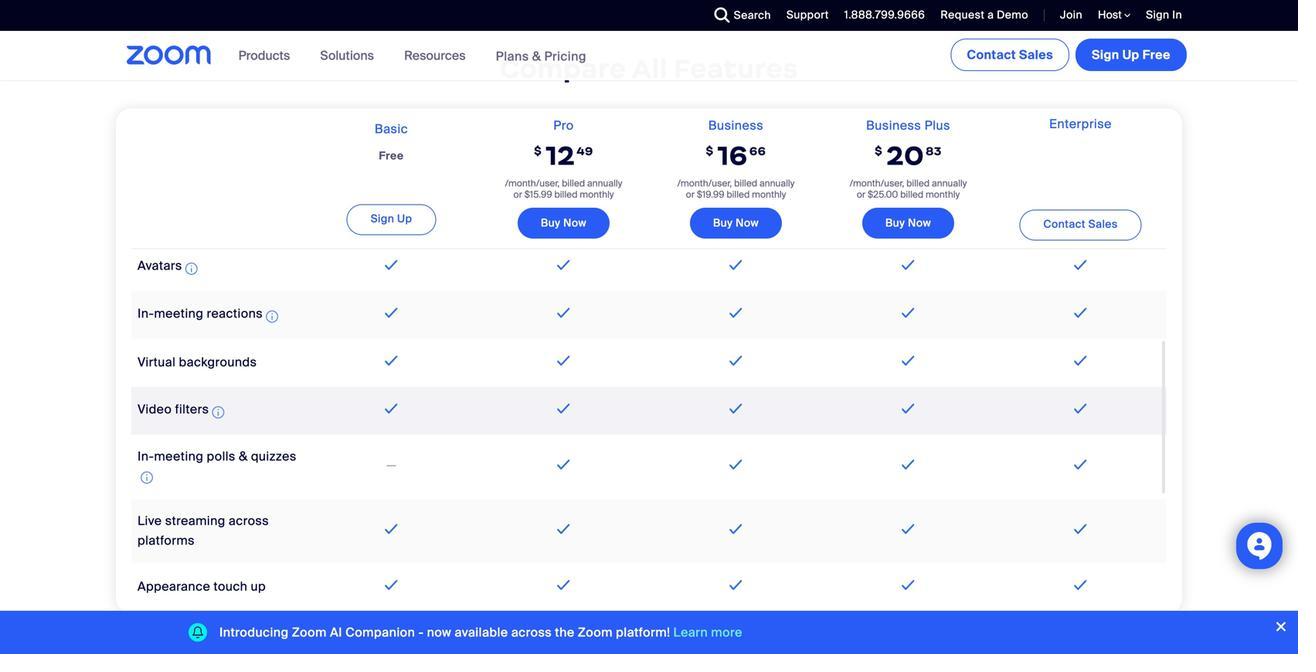 Task type: describe. For each thing, give the bounding box(es) containing it.
appearance
[[138, 579, 210, 595]]

& inside application
[[239, 449, 248, 465]]

business plus
[[866, 117, 951, 134]]

up for sign up free
[[1123, 47, 1140, 63]]

solutions
[[320, 48, 374, 64]]

83
[[926, 144, 942, 158]]

avatars application
[[138, 258, 201, 278]]

billed right $25.00
[[901, 188, 924, 200]]

touch
[[214, 579, 248, 595]]

/month/user, billed annually or $15.99 billed monthly
[[505, 177, 622, 200]]

enterprise
[[1050, 116, 1112, 132]]

1.888.799.9666
[[845, 8, 925, 22]]

buy now for 12
[[541, 216, 587, 230]]

polls
[[207, 449, 236, 465]]

now for 20
[[908, 216, 932, 230]]

reactions
[[207, 306, 263, 322]]

sales inside meetings navigation
[[1020, 47, 1054, 63]]

across inside live streaming across platforms
[[229, 513, 269, 529]]

zoom logo image
[[127, 46, 211, 65]]

available
[[455, 625, 508, 641]]

avatars
[[138, 258, 182, 274]]

plans & pricing
[[496, 48, 587, 64]]

meeting for reactions
[[154, 306, 204, 322]]

& inside product information navigation
[[532, 48, 541, 64]]

support
[[787, 8, 829, 22]]

product information navigation
[[227, 31, 598, 82]]

in
[[1173, 8, 1183, 22]]

2 zoom from the left
[[578, 625, 613, 641]]

in-meeting polls & quizzes
[[138, 449, 297, 465]]

sign up free
[[1092, 47, 1171, 63]]

learn more link
[[674, 625, 743, 641]]

in- for in-meeting polls & quizzes
[[138, 449, 154, 465]]

virtual
[[138, 354, 176, 371]]

application containing 12
[[131, 44, 1167, 655]]

ai
[[330, 625, 342, 641]]

backgrounds
[[179, 354, 257, 371]]

a
[[988, 8, 994, 22]]

annually for 16
[[760, 177, 795, 189]]

1 zoom from the left
[[292, 625, 327, 641]]

contact sales inside meetings navigation
[[967, 47, 1054, 63]]

sign for sign in
[[1146, 8, 1170, 22]]

annually for 20
[[932, 177, 967, 189]]

in-meeting polls & quizzes image
[[141, 469, 153, 487]]

or for 20
[[857, 188, 866, 200]]

free inside button
[[1143, 47, 1171, 63]]

billed down "$ 12 49"
[[562, 177, 585, 189]]

buy for 20
[[886, 216, 905, 230]]

products
[[239, 48, 290, 64]]

up
[[251, 579, 266, 595]]

$ 12 49
[[534, 139, 594, 172]]

billed right "$15.99"
[[555, 188, 578, 200]]

free inside application
[[379, 149, 404, 163]]

$ for 16
[[706, 143, 714, 158]]

contact sales inside application
[[1044, 217, 1118, 231]]

buy now for 20
[[886, 216, 932, 230]]

in- for in-meeting reactions
[[138, 306, 154, 322]]

quizzes
[[251, 449, 297, 465]]

host
[[1098, 8, 1125, 22]]

sign up free button
[[1076, 39, 1187, 71]]

/month/user, billed annually or $19.99 billed monthly
[[678, 177, 795, 200]]

filters
[[175, 401, 209, 418]]

$ for 12
[[534, 143, 542, 158]]

join
[[1060, 8, 1083, 22]]

basic
[[375, 121, 408, 137]]

contact inside meetings navigation
[[967, 47, 1016, 63]]

compare
[[500, 52, 626, 85]]

compare all features
[[500, 52, 799, 85]]

/month/user, for 16
[[678, 177, 732, 189]]

now for 12
[[563, 216, 587, 230]]

up for sign up
[[397, 212, 412, 226]]

demo
[[997, 8, 1029, 22]]

buy now link for 20
[[863, 208, 955, 239]]

billed down $ 16 66
[[734, 177, 758, 189]]

annually for 12
[[587, 177, 622, 189]]

introducing zoom ai companion - now available across the zoom platform! learn more
[[220, 625, 743, 641]]

join link up meetings navigation
[[1060, 8, 1083, 22]]

billed down the $ 20 83
[[907, 177, 930, 189]]

1 vertical spatial sales
[[1089, 217, 1118, 231]]

$19.99
[[697, 188, 725, 200]]

video filters
[[138, 401, 209, 418]]

business for business
[[709, 117, 764, 134]]

in-meeting reactions application
[[138, 306, 281, 326]]

features
[[674, 52, 799, 85]]

all
[[632, 52, 668, 85]]

or for 16
[[686, 188, 695, 200]]

contact inside application
[[1044, 217, 1086, 231]]



Task type: locate. For each thing, give the bounding box(es) containing it.
annually inside /month/user, billed annually or $25.00 billed monthly
[[932, 177, 967, 189]]

$ inside the $ 20 83
[[875, 143, 883, 158]]

sign for sign up free
[[1092, 47, 1120, 63]]

in-meeting reactions image
[[266, 307, 278, 326]]

more
[[711, 625, 743, 641]]

contact sales link inside meetings navigation
[[951, 39, 1070, 71]]

/month/user, for 20
[[850, 177, 905, 189]]

buy now link for 16
[[690, 208, 782, 239]]

included image
[[554, 256, 574, 274], [726, 256, 746, 274], [1071, 256, 1091, 274], [726, 304, 746, 322], [898, 304, 919, 322], [1071, 304, 1091, 322], [554, 352, 574, 370], [726, 352, 746, 370], [1071, 352, 1091, 370], [381, 399, 402, 418], [554, 399, 574, 418], [898, 399, 919, 418], [1071, 399, 1091, 418], [554, 456, 574, 474], [726, 456, 746, 474], [1071, 456, 1091, 474], [381, 520, 402, 539], [726, 520, 746, 539], [381, 576, 402, 595], [726, 576, 746, 595], [1071, 576, 1091, 595]]

sign in link
[[1135, 0, 1190, 31], [1146, 8, 1183, 22]]

buy down "$15.99"
[[541, 216, 561, 230]]

up inside application
[[397, 212, 412, 226]]

monthly down 49
[[580, 188, 614, 200]]

monthly inside the /month/user, billed annually or $15.99 billed monthly
[[580, 188, 614, 200]]

1 /month/user, from the left
[[505, 177, 560, 189]]

sign up link
[[347, 204, 436, 235]]

1 horizontal spatial monthly
[[752, 188, 786, 200]]

appearance touch up
[[138, 579, 266, 595]]

2 horizontal spatial /month/user,
[[850, 177, 905, 189]]

contact
[[967, 47, 1016, 63], [1044, 217, 1086, 231]]

0 horizontal spatial $
[[534, 143, 542, 158]]

or inside /month/user, billed annually or $19.99 billed monthly
[[686, 188, 695, 200]]

or
[[514, 188, 522, 200], [686, 188, 695, 200], [857, 188, 866, 200]]

1 horizontal spatial now
[[736, 216, 759, 230]]

now down /month/user, billed annually or $19.99 billed monthly
[[736, 216, 759, 230]]

annually down 49
[[587, 177, 622, 189]]

buy down $25.00
[[886, 216, 905, 230]]

sign in
[[1146, 8, 1183, 22]]

0 vertical spatial sign
[[1146, 8, 1170, 22]]

1 business from the left
[[709, 117, 764, 134]]

monthly down '83'
[[926, 188, 960, 200]]

support link
[[775, 0, 833, 31], [787, 8, 829, 22]]

1 horizontal spatial contact
[[1044, 217, 1086, 231]]

host button
[[1098, 8, 1131, 22]]

pro
[[554, 117, 574, 134]]

3 $ from the left
[[875, 143, 883, 158]]

or left $25.00
[[857, 188, 866, 200]]

0 horizontal spatial contact
[[967, 47, 1016, 63]]

66
[[750, 144, 766, 158]]

in-
[[138, 306, 154, 322], [138, 449, 154, 465]]

16
[[718, 139, 748, 172]]

1 annually from the left
[[587, 177, 622, 189]]

0 horizontal spatial monthly
[[580, 188, 614, 200]]

billed
[[562, 177, 585, 189], [734, 177, 758, 189], [907, 177, 930, 189], [555, 188, 578, 200], [727, 188, 750, 200], [901, 188, 924, 200]]

across
[[229, 513, 269, 529], [511, 625, 552, 641]]

contact sales link
[[951, 39, 1070, 71], [1020, 210, 1142, 241]]

the
[[555, 625, 575, 641]]

1 monthly from the left
[[580, 188, 614, 200]]

2 horizontal spatial monthly
[[926, 188, 960, 200]]

49
[[577, 144, 594, 158]]

/month/user, billed annually or $25.00 billed monthly
[[850, 177, 967, 200]]

2 horizontal spatial buy now
[[886, 216, 932, 230]]

$ 20 83
[[875, 139, 942, 172]]

video
[[138, 401, 172, 418]]

/month/user, for 12
[[505, 177, 560, 189]]

2 buy now link from the left
[[690, 208, 782, 239]]

$
[[534, 143, 542, 158], [706, 143, 714, 158], [875, 143, 883, 158]]

zoom left ai
[[292, 625, 327, 641]]

annually down 66 at the top of page
[[760, 177, 795, 189]]

1 or from the left
[[514, 188, 522, 200]]

sign up
[[371, 212, 412, 226]]

buy now link for 12
[[518, 208, 610, 239]]

1 horizontal spatial annually
[[760, 177, 795, 189]]

0 horizontal spatial now
[[563, 216, 587, 230]]

1 vertical spatial free
[[379, 149, 404, 163]]

not included image
[[384, 457, 399, 475]]

1 horizontal spatial across
[[511, 625, 552, 641]]

pricing
[[545, 48, 587, 64]]

up
[[1123, 47, 1140, 63], [397, 212, 412, 226]]

/month/user,
[[505, 177, 560, 189], [678, 177, 732, 189], [850, 177, 905, 189]]

/month/user, inside the /month/user, billed annually or $15.99 billed monthly
[[505, 177, 560, 189]]

meeting for polls
[[154, 449, 204, 465]]

$ 16 66
[[706, 139, 766, 172]]

or for 12
[[514, 188, 522, 200]]

0 vertical spatial &
[[532, 48, 541, 64]]

join link left host
[[1049, 0, 1087, 31]]

1 horizontal spatial buy now link
[[690, 208, 782, 239]]

1 horizontal spatial &
[[532, 48, 541, 64]]

0 vertical spatial meeting
[[154, 306, 204, 322]]

now for 16
[[736, 216, 759, 230]]

free
[[1143, 47, 1171, 63], [379, 149, 404, 163]]

2 $ from the left
[[706, 143, 714, 158]]

free down basic
[[379, 149, 404, 163]]

0 horizontal spatial &
[[239, 449, 248, 465]]

0 horizontal spatial sales
[[1020, 47, 1054, 63]]

$ for 20
[[875, 143, 883, 158]]

0 horizontal spatial buy
[[541, 216, 561, 230]]

buy for 16
[[713, 216, 733, 230]]

1 vertical spatial up
[[397, 212, 412, 226]]

now down /month/user, billed annually or $25.00 billed monthly
[[908, 216, 932, 230]]

$ left the "20"
[[875, 143, 883, 158]]

included image
[[381, 256, 402, 274], [898, 256, 919, 274], [381, 304, 402, 322], [554, 304, 574, 322], [381, 352, 402, 370], [898, 352, 919, 370], [726, 399, 746, 418], [898, 456, 919, 474], [554, 520, 574, 539], [898, 520, 919, 539], [1071, 520, 1091, 539], [554, 576, 574, 595], [898, 576, 919, 595]]

2 vertical spatial sign
[[371, 212, 394, 226]]

1 vertical spatial across
[[511, 625, 552, 641]]

/month/user, down the "20"
[[850, 177, 905, 189]]

2 horizontal spatial buy
[[886, 216, 905, 230]]

2 horizontal spatial now
[[908, 216, 932, 230]]

monthly for 20
[[926, 188, 960, 200]]

& right polls
[[239, 449, 248, 465]]

$15.99
[[525, 188, 552, 200]]

application
[[131, 44, 1167, 655]]

now
[[563, 216, 587, 230], [736, 216, 759, 230], [908, 216, 932, 230]]

1 buy from the left
[[541, 216, 561, 230]]

in- down avatars
[[138, 306, 154, 322]]

video filters application
[[138, 401, 228, 422]]

now
[[427, 625, 452, 641]]

business up the "20"
[[866, 117, 922, 134]]

request a demo link
[[929, 0, 1033, 31], [941, 8, 1029, 22]]

$ inside "$ 12 49"
[[534, 143, 542, 158]]

business up $ 16 66
[[709, 117, 764, 134]]

0 vertical spatial sales
[[1020, 47, 1054, 63]]

1 horizontal spatial zoom
[[578, 625, 613, 641]]

$ inside $ 16 66
[[706, 143, 714, 158]]

12
[[546, 139, 575, 172]]

0 horizontal spatial zoom
[[292, 625, 327, 641]]

in-meeting polls & quizzes application
[[138, 449, 297, 487]]

1 horizontal spatial $
[[706, 143, 714, 158]]

0 vertical spatial across
[[229, 513, 269, 529]]

buy now down /month/user, billed annually or $25.00 billed monthly
[[886, 216, 932, 230]]

or left $19.99
[[686, 188, 695, 200]]

platform!
[[616, 625, 670, 641]]

now down the /month/user, billed annually or $15.99 billed monthly
[[563, 216, 587, 230]]

billed right $19.99
[[727, 188, 750, 200]]

0 horizontal spatial buy now link
[[518, 208, 610, 239]]

monthly for 12
[[580, 188, 614, 200]]

2 in- from the top
[[138, 449, 154, 465]]

2 business from the left
[[866, 117, 922, 134]]

introducing
[[220, 625, 289, 641]]

0 horizontal spatial business
[[709, 117, 764, 134]]

$25.00
[[868, 188, 898, 200]]

monthly down 66 at the top of page
[[752, 188, 786, 200]]

business
[[709, 117, 764, 134], [866, 117, 922, 134]]

3 buy from the left
[[886, 216, 905, 230]]

/month/user, down 12
[[505, 177, 560, 189]]

1 vertical spatial &
[[239, 449, 248, 465]]

3 now from the left
[[908, 216, 932, 230]]

0 horizontal spatial buy now
[[541, 216, 587, 230]]

1 horizontal spatial buy
[[713, 216, 733, 230]]

in-meeting reactions
[[138, 306, 263, 322]]

sign inside button
[[1092, 47, 1120, 63]]

across left the
[[511, 625, 552, 641]]

in- up in-meeting polls & quizzes 'image'
[[138, 449, 154, 465]]

live streaming across platforms
[[138, 513, 269, 549]]

/month/user, down 16
[[678, 177, 732, 189]]

1 vertical spatial contact sales link
[[1020, 210, 1142, 241]]

sales
[[1020, 47, 1054, 63], [1089, 217, 1118, 231]]

2 horizontal spatial sign
[[1146, 8, 1170, 22]]

&
[[532, 48, 541, 64], [239, 449, 248, 465]]

/month/user, inside /month/user, billed annually or $19.99 billed monthly
[[678, 177, 732, 189]]

2 annually from the left
[[760, 177, 795, 189]]

request a demo
[[941, 8, 1029, 22]]

2 horizontal spatial annually
[[932, 177, 967, 189]]

1 vertical spatial in-
[[138, 449, 154, 465]]

monthly for 16
[[752, 188, 786, 200]]

buy now for 16
[[713, 216, 759, 230]]

streaming
[[165, 513, 225, 529]]

meeting inside 'in-meeting reactions' application
[[154, 306, 204, 322]]

2 horizontal spatial or
[[857, 188, 866, 200]]

3 buy now link from the left
[[863, 208, 955, 239]]

resources button
[[404, 31, 473, 80]]

2 meeting from the top
[[154, 449, 204, 465]]

1 in- from the top
[[138, 306, 154, 322]]

up inside button
[[1123, 47, 1140, 63]]

plus
[[925, 117, 951, 134]]

video filters image
[[212, 403, 224, 422]]

$ left 12
[[534, 143, 542, 158]]

0 horizontal spatial sign
[[371, 212, 394, 226]]

search
[[734, 8, 771, 22]]

3 annually from the left
[[932, 177, 967, 189]]

zoom
[[292, 625, 327, 641], [578, 625, 613, 641]]

1 vertical spatial meeting
[[154, 449, 204, 465]]

1 meeting from the top
[[154, 306, 204, 322]]

buy now link down /month/user, billed annually or $25.00 billed monthly
[[863, 208, 955, 239]]

sign
[[1146, 8, 1170, 22], [1092, 47, 1120, 63], [371, 212, 394, 226]]

request
[[941, 8, 985, 22]]

plans & pricing link
[[496, 48, 587, 64], [496, 48, 587, 64]]

3 monthly from the left
[[926, 188, 960, 200]]

plans
[[496, 48, 529, 64]]

business for business plus
[[866, 117, 922, 134]]

0 horizontal spatial or
[[514, 188, 522, 200]]

0 vertical spatial contact sales link
[[951, 39, 1070, 71]]

annually inside /month/user, billed annually or $19.99 billed monthly
[[760, 177, 795, 189]]

solutions button
[[320, 31, 381, 80]]

buy now link down /month/user, billed annually or $19.99 billed monthly
[[690, 208, 782, 239]]

0 vertical spatial up
[[1123, 47, 1140, 63]]

1 horizontal spatial business
[[866, 117, 922, 134]]

1 $ from the left
[[534, 143, 542, 158]]

1 now from the left
[[563, 216, 587, 230]]

$ left 16
[[706, 143, 714, 158]]

1 vertical spatial sign
[[1092, 47, 1120, 63]]

/month/user, inside /month/user, billed annually or $25.00 billed monthly
[[850, 177, 905, 189]]

meeting left polls
[[154, 449, 204, 465]]

-
[[419, 625, 424, 641]]

buy now down the /month/user, billed annually or $15.99 billed monthly
[[541, 216, 587, 230]]

3 or from the left
[[857, 188, 866, 200]]

learn
[[674, 625, 708, 641]]

meeting inside in-meeting polls & quizzes application
[[154, 449, 204, 465]]

1 horizontal spatial free
[[1143, 47, 1171, 63]]

0 horizontal spatial across
[[229, 513, 269, 529]]

0 horizontal spatial up
[[397, 212, 412, 226]]

or inside the /month/user, billed annually or $15.99 billed monthly
[[514, 188, 522, 200]]

companion
[[346, 625, 415, 641]]

banner
[[108, 31, 1190, 82]]

live
[[138, 513, 162, 529]]

meeting down 'avatars'
[[154, 306, 204, 322]]

buy for 12
[[541, 216, 561, 230]]

monthly inside /month/user, billed annually or $25.00 billed monthly
[[926, 188, 960, 200]]

1 horizontal spatial up
[[1123, 47, 1140, 63]]

0 horizontal spatial /month/user,
[[505, 177, 560, 189]]

annually down '83'
[[932, 177, 967, 189]]

buy now
[[541, 216, 587, 230], [713, 216, 759, 230], [886, 216, 932, 230]]

1 vertical spatial contact
[[1044, 217, 1086, 231]]

2 horizontal spatial $
[[875, 143, 883, 158]]

buy down $19.99
[[713, 216, 733, 230]]

buy now down /month/user, billed annually or $19.99 billed monthly
[[713, 216, 759, 230]]

0 vertical spatial in-
[[138, 306, 154, 322]]

monthly inside /month/user, billed annually or $19.99 billed monthly
[[752, 188, 786, 200]]

2 /month/user, from the left
[[678, 177, 732, 189]]

free down sign in
[[1143, 47, 1171, 63]]

0 horizontal spatial annually
[[587, 177, 622, 189]]

1 vertical spatial contact sales
[[1044, 217, 1118, 231]]

join link
[[1049, 0, 1087, 31], [1060, 8, 1083, 22]]

1 horizontal spatial or
[[686, 188, 695, 200]]

avatars image
[[185, 260, 198, 278]]

3 /month/user, from the left
[[850, 177, 905, 189]]

2 now from the left
[[736, 216, 759, 230]]

1.888.799.9666 button
[[833, 0, 929, 31], [845, 8, 925, 22]]

0 horizontal spatial free
[[379, 149, 404, 163]]

search button
[[703, 0, 775, 31]]

0 vertical spatial contact
[[967, 47, 1016, 63]]

1 buy now from the left
[[541, 216, 587, 230]]

sign for sign up
[[371, 212, 394, 226]]

platforms
[[138, 533, 195, 549]]

20
[[887, 139, 925, 172]]

2 horizontal spatial buy now link
[[863, 208, 955, 239]]

meetings navigation
[[948, 31, 1190, 74]]

2 or from the left
[[686, 188, 695, 200]]

3 buy now from the left
[[886, 216, 932, 230]]

& right plans
[[532, 48, 541, 64]]

0 vertical spatial free
[[1143, 47, 1171, 63]]

0 vertical spatial contact sales
[[967, 47, 1054, 63]]

2 buy now from the left
[[713, 216, 759, 230]]

banner containing contact sales
[[108, 31, 1190, 82]]

buy now link down the /month/user, billed annually or $15.99 billed monthly
[[518, 208, 610, 239]]

1 horizontal spatial buy now
[[713, 216, 759, 230]]

products button
[[239, 31, 297, 80]]

across right the streaming
[[229, 513, 269, 529]]

1 buy now link from the left
[[518, 208, 610, 239]]

2 monthly from the left
[[752, 188, 786, 200]]

1 horizontal spatial sales
[[1089, 217, 1118, 231]]

1 horizontal spatial sign
[[1092, 47, 1120, 63]]

zoom right the
[[578, 625, 613, 641]]

annually inside the /month/user, billed annually or $15.99 billed monthly
[[587, 177, 622, 189]]

buy now link
[[518, 208, 610, 239], [690, 208, 782, 239], [863, 208, 955, 239]]

resources
[[404, 48, 466, 64]]

or inside /month/user, billed annually or $25.00 billed monthly
[[857, 188, 866, 200]]

virtual backgrounds
[[138, 354, 257, 371]]

2 buy from the left
[[713, 216, 733, 230]]

or left "$15.99"
[[514, 188, 522, 200]]

1 horizontal spatial /month/user,
[[678, 177, 732, 189]]



Task type: vqa. For each thing, say whether or not it's contained in the screenshot.


